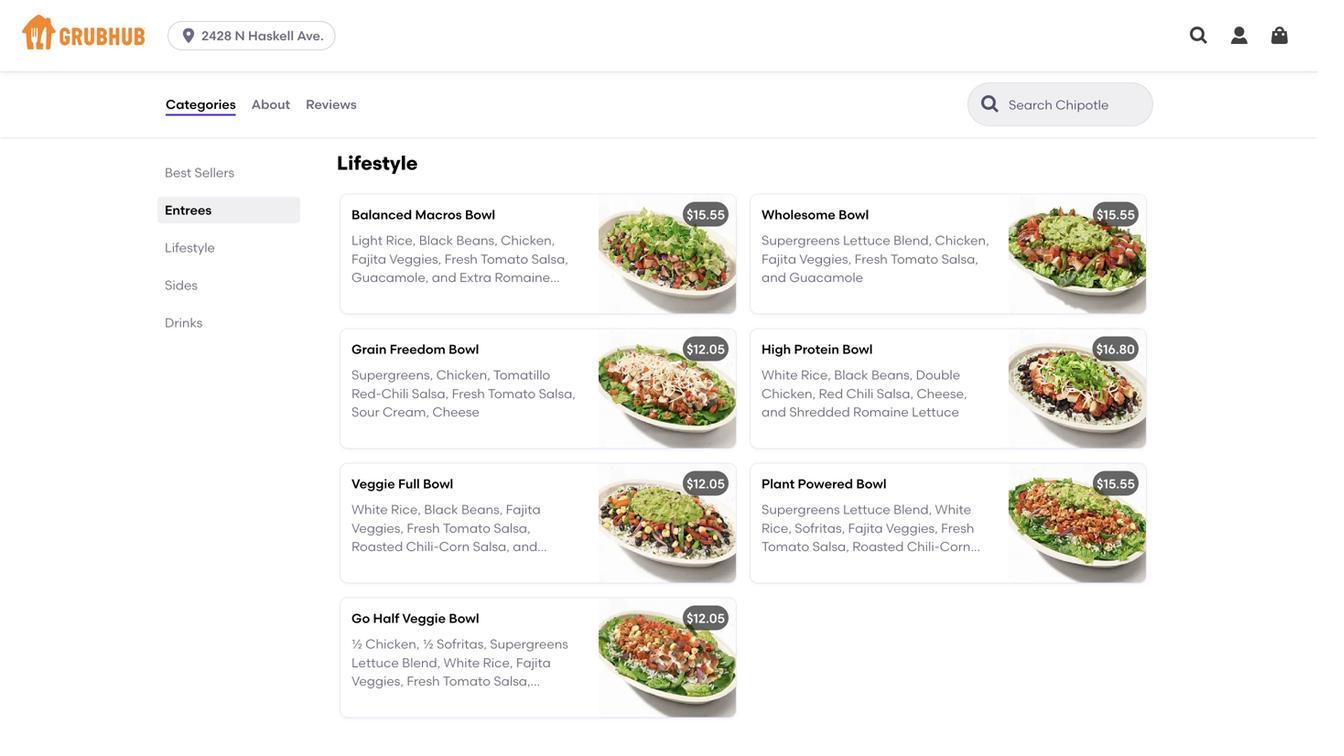 Task type: locate. For each thing, give the bounding box(es) containing it.
svg image
[[180, 27, 198, 45]]

2 horizontal spatial svg image
[[1269, 25, 1291, 47]]

with a side of rice and beans. includes fruit or kid's chips and organic juice or milk.
[[352, 33, 541, 86]]

tomato inside ½ chicken, ½ sofritas, supergreens lettuce blend, white rice, fajita veggies, fresh tomato salsa, roasted chili-corn salsa, and sour cream
[[443, 674, 491, 689]]

lettuce down powered
[[843, 502, 891, 517]]

black inside white rice, black beans, double chicken, red chili salsa, cheese, and shredded romaine lettuce
[[834, 367, 868, 383]]

guacamole,
[[352, 270, 429, 285]]

1 vertical spatial romaine
[[853, 404, 909, 420]]

includes
[[352, 52, 403, 67]]

romaine
[[495, 270, 550, 285], [853, 404, 909, 420]]

½ chicken, ½ sofritas, supergreens lettuce blend, white rice, fajita veggies, fresh tomato salsa, roasted chili-corn salsa, and sour cream
[[352, 636, 569, 726]]

fresh
[[445, 251, 478, 267], [855, 251, 888, 267], [452, 386, 485, 401], [407, 520, 440, 536], [941, 520, 974, 536], [407, 674, 440, 689]]

guacamole up half
[[352, 558, 425, 573]]

roasted up cream
[[352, 692, 403, 708]]

rice, for fresh
[[391, 502, 421, 517]]

chicken, inside light rice, black beans, chicken, fajita veggies, fresh tomato salsa, guacamole, and extra romaine lettuce
[[501, 233, 555, 248]]

black
[[419, 233, 453, 248], [834, 367, 868, 383], [424, 502, 458, 517]]

sides
[[165, 277, 198, 293]]

beans, for chili
[[872, 367, 913, 383]]

roasted inside white rice, black beans, fajita veggies, fresh tomato salsa, roasted chili-corn salsa, and guacamole
[[352, 539, 403, 555]]

1 vertical spatial blend,
[[894, 502, 932, 517]]

chicken, inside supergreens lettuce blend, chicken, fajita veggies, fresh tomato salsa, and guacamole
[[935, 233, 989, 248]]

blend, for chicken,
[[894, 233, 932, 248]]

lifestyle
[[337, 151, 418, 175], [165, 240, 215, 255]]

chili
[[381, 386, 409, 401], [846, 386, 874, 401]]

chicken,
[[501, 233, 555, 248], [935, 233, 989, 248], [436, 367, 490, 383], [762, 386, 816, 401], [366, 636, 420, 652]]

chili- inside the supergreens lettuce blend, white rice, sofritas, fajita veggies, fresh tomato salsa, roasted chili-corn salsa, and guacamole
[[907, 539, 940, 555]]

salsa,
[[532, 251, 568, 267], [942, 251, 979, 267], [412, 386, 449, 401], [539, 386, 576, 401], [877, 386, 914, 401], [494, 520, 531, 536], [473, 539, 510, 555], [813, 539, 849, 555], [762, 558, 799, 573], [494, 674, 531, 689], [473, 692, 510, 708]]

rice, for veggies,
[[386, 233, 416, 248]]

black for fresh
[[424, 502, 458, 517]]

1 horizontal spatial veggie
[[402, 611, 446, 626]]

beans, inside light rice, black beans, chicken, fajita veggies, fresh tomato salsa, guacamole, and extra romaine lettuce
[[456, 233, 498, 248]]

veggies,
[[389, 251, 441, 267], [799, 251, 852, 267], [352, 520, 404, 536], [886, 520, 938, 536], [352, 674, 404, 689]]

$15.55 for supergreens lettuce blend, white rice, sofritas, fajita veggies, fresh tomato salsa, roasted chili-corn salsa, and guacamole
[[1097, 476, 1135, 491]]

0 vertical spatial black
[[419, 233, 453, 248]]

search icon image
[[980, 93, 1002, 115]]

bowl right full
[[423, 476, 453, 491]]

2 vertical spatial $12.05
[[687, 611, 725, 626]]

haskell
[[248, 28, 294, 43]]

chili right red
[[846, 386, 874, 401]]

reviews button
[[305, 71, 358, 137]]

supergreens,
[[352, 367, 433, 383]]

white inside white rice, black beans, double chicken, red chili salsa, cheese, and shredded romaine lettuce
[[762, 367, 798, 383]]

1 horizontal spatial lifestyle
[[337, 151, 418, 175]]

tomato inside white rice, black beans, fajita veggies, fresh tomato salsa, roasted chili-corn salsa, and guacamole
[[443, 520, 491, 536]]

1 horizontal spatial chili
[[846, 386, 874, 401]]

chili down supergreens,
[[381, 386, 409, 401]]

black inside white rice, black beans, fajita veggies, fresh tomato salsa, roasted chili-corn salsa, and guacamole
[[424, 502, 458, 517]]

2 vertical spatial supergreens
[[490, 636, 568, 652]]

lettuce down guacamole,
[[352, 288, 399, 304]]

plant powered bowl
[[762, 476, 887, 491]]

light
[[352, 233, 383, 248]]

blend, inside the supergreens lettuce blend, white rice, sofritas, fajita veggies, fresh tomato salsa, roasted chili-corn salsa, and guacamole
[[894, 502, 932, 517]]

$16.80
[[1097, 341, 1135, 357]]

roasted down powered
[[853, 539, 904, 555]]

chicken, inside white rice, black beans, double chicken, red chili salsa, cheese, and shredded romaine lettuce
[[762, 386, 816, 401]]

Search Chipotle search field
[[1007, 96, 1147, 114]]

corn
[[439, 539, 470, 555], [940, 539, 971, 555], [439, 692, 470, 708]]

categories
[[166, 96, 236, 112]]

supergreens
[[762, 233, 840, 248], [762, 502, 840, 517], [490, 636, 568, 652]]

1 vertical spatial $12.05
[[687, 476, 725, 491]]

1 horizontal spatial svg image
[[1229, 25, 1251, 47]]

0 vertical spatial romaine
[[495, 270, 550, 285]]

fresh inside supergreens lettuce blend, chicken, fajita veggies, fresh tomato salsa, and guacamole
[[855, 251, 888, 267]]

$12.05
[[687, 341, 725, 357], [687, 476, 725, 491], [687, 611, 725, 626]]

blend, inside supergreens lettuce blend, chicken, fajita veggies, fresh tomato salsa, and guacamole
[[894, 233, 932, 248]]

supergreens inside the supergreens lettuce blend, white rice, sofritas, fajita veggies, fresh tomato salsa, roasted chili-corn salsa, and guacamole
[[762, 502, 840, 517]]

veggies, inside supergreens lettuce blend, chicken, fajita veggies, fresh tomato salsa, and guacamole
[[799, 251, 852, 267]]

beans, inside white rice, black beans, fajita veggies, fresh tomato salsa, roasted chili-corn salsa, and guacamole
[[461, 502, 503, 517]]

1 vertical spatial sofritas,
[[437, 636, 487, 652]]

sofritas, down 'go half veggie bowl'
[[437, 636, 487, 652]]

lettuce down wholesome bowl
[[843, 233, 891, 248]]

0 vertical spatial sour
[[352, 404, 380, 420]]

extra
[[460, 270, 492, 285]]

white rice, black beans, fajita veggies, fresh tomato salsa, roasted chili-corn salsa, and guacamole
[[352, 502, 541, 573]]

svg image
[[1188, 25, 1210, 47], [1229, 25, 1251, 47], [1269, 25, 1291, 47]]

veggie right half
[[402, 611, 446, 626]]

lettuce down half
[[352, 655, 399, 671]]

white rice, black beans, double chicken, red chili salsa, cheese, and shredded romaine lettuce
[[762, 367, 967, 420]]

blend,
[[894, 233, 932, 248], [894, 502, 932, 517], [402, 655, 441, 671]]

wholesome bowl
[[762, 207, 869, 222]]

sofritas,
[[795, 520, 845, 536], [437, 636, 487, 652]]

$15.55 for light rice, black beans, chicken, fajita veggies, fresh tomato salsa, guacamole, and extra romaine lettuce
[[687, 207, 725, 222]]

white
[[762, 367, 798, 383], [352, 502, 388, 517], [935, 502, 972, 517], [444, 655, 480, 671]]

supergreens inside supergreens lettuce blend, chicken, fajita veggies, fresh tomato salsa, and guacamole
[[762, 233, 840, 248]]

powered
[[798, 476, 853, 491]]

0 vertical spatial beans,
[[456, 233, 498, 248]]

fajita
[[352, 251, 386, 267], [762, 251, 797, 267], [506, 502, 541, 517], [848, 520, 883, 536], [516, 655, 551, 671]]

and
[[465, 33, 490, 49], [517, 52, 541, 67], [432, 270, 457, 285], [762, 270, 786, 285], [762, 404, 786, 420], [513, 539, 538, 555], [802, 558, 826, 573], [513, 692, 538, 708]]

high
[[762, 341, 791, 357]]

white inside ½ chicken, ½ sofritas, supergreens lettuce blend, white rice, fajita veggies, fresh tomato salsa, roasted chili-corn salsa, and sour cream
[[444, 655, 480, 671]]

0 vertical spatial $12.05
[[687, 341, 725, 357]]

lettuce inside the supergreens lettuce blend, white rice, sofritas, fajita veggies, fresh tomato salsa, roasted chili-corn salsa, and guacamole
[[843, 502, 891, 517]]

rice, inside white rice, black beans, double chicken, red chili salsa, cheese, and shredded romaine lettuce
[[801, 367, 831, 383]]

fajita inside the supergreens lettuce blend, white rice, sofritas, fajita veggies, fresh tomato salsa, roasted chili-corn salsa, and guacamole
[[848, 520, 883, 536]]

2 vertical spatial beans,
[[461, 502, 503, 517]]

1 $12.05 from the top
[[687, 341, 725, 357]]

roasted
[[352, 539, 403, 555], [853, 539, 904, 555], [352, 692, 403, 708]]

blend, for white
[[894, 502, 932, 517]]

2 $12.05 from the top
[[687, 476, 725, 491]]

lettuce down cheese,
[[912, 404, 959, 420]]

balanced macros bowl image
[[599, 194, 736, 313]]

½ down 'go half veggie bowl'
[[423, 636, 434, 652]]

1 vertical spatial beans,
[[872, 367, 913, 383]]

0 horizontal spatial sour
[[352, 404, 380, 420]]

sofritas, down plant powered bowl
[[795, 520, 845, 536]]

bowl right powered
[[856, 476, 887, 491]]

rice, inside white rice, black beans, fajita veggies, fresh tomato salsa, roasted chili-corn salsa, and guacamole
[[391, 502, 421, 517]]

supergreens for veggies,
[[762, 233, 840, 248]]

veggie full bowl
[[352, 476, 453, 491]]

1 horizontal spatial ½
[[423, 636, 434, 652]]

tomato inside the supergreens lettuce blend, white rice, sofritas, fajita veggies, fresh tomato salsa, roasted chili-corn salsa, and guacamole
[[762, 539, 810, 555]]

roasted inside ½ chicken, ½ sofritas, supergreens lettuce blend, white rice, fajita veggies, fresh tomato salsa, roasted chili-corn salsa, and sour cream
[[352, 692, 403, 708]]

0 vertical spatial blend,
[[894, 233, 932, 248]]

beans, inside white rice, black beans, double chicken, red chili salsa, cheese, and shredded romaine lettuce
[[872, 367, 913, 383]]

best
[[165, 165, 192, 180]]

2428
[[202, 28, 232, 43]]

roasted down veggie full bowl
[[352, 539, 403, 555]]

wholesome bowl image
[[1009, 194, 1146, 313]]

and inside white rice, black beans, fajita veggies, fresh tomato salsa, roasted chili-corn salsa, and guacamole
[[513, 539, 538, 555]]

1 horizontal spatial romaine
[[853, 404, 909, 420]]

and inside light rice, black beans, chicken, fajita veggies, fresh tomato salsa, guacamole, and extra romaine lettuce
[[432, 270, 457, 285]]

0 horizontal spatial sofritas,
[[437, 636, 487, 652]]

black for veggies,
[[419, 233, 453, 248]]

guacamole down wholesome bowl
[[789, 270, 863, 285]]

lifestyle down entrees
[[165, 240, 215, 255]]

1 vertical spatial sour
[[541, 692, 569, 708]]

or down rice
[[434, 52, 447, 67]]

2 vertical spatial black
[[424, 502, 458, 517]]

fajita inside supergreens lettuce blend, chicken, fajita veggies, fresh tomato salsa, and guacamole
[[762, 251, 797, 267]]

entrees
[[165, 202, 212, 218]]

2 svg image from the left
[[1229, 25, 1251, 47]]

bowl up ½ chicken, ½ sofritas, supergreens lettuce blend, white rice, fajita veggies, fresh tomato salsa, roasted chili-corn salsa, and sour cream
[[449, 611, 479, 626]]

bowl
[[465, 207, 495, 222], [839, 207, 869, 222], [449, 341, 479, 357], [842, 341, 873, 357], [423, 476, 453, 491], [856, 476, 887, 491], [449, 611, 479, 626]]

1 vertical spatial lifestyle
[[165, 240, 215, 255]]

$12.05 for high
[[687, 341, 725, 357]]

0 horizontal spatial veggie
[[352, 476, 395, 491]]

black inside light rice, black beans, chicken, fajita veggies, fresh tomato salsa, guacamole, and extra romaine lettuce
[[419, 233, 453, 248]]

best sellers
[[165, 165, 234, 180]]

0 horizontal spatial ½
[[352, 636, 362, 652]]

lettuce inside light rice, black beans, chicken, fajita veggies, fresh tomato salsa, guacamole, and extra romaine lettuce
[[352, 288, 399, 304]]

beans,
[[456, 233, 498, 248], [872, 367, 913, 383], [461, 502, 503, 517]]

beans, for tomato
[[461, 502, 503, 517]]

and inside supergreens lettuce blend, chicken, fajita veggies, fresh tomato salsa, and guacamole
[[762, 270, 786, 285]]

1 chili from the left
[[381, 386, 409, 401]]

go half veggie bowl
[[352, 611, 479, 626]]

rice, inside light rice, black beans, chicken, fajita veggies, fresh tomato salsa, guacamole, and extra romaine lettuce
[[386, 233, 416, 248]]

chili- inside white rice, black beans, fajita veggies, fresh tomato salsa, roasted chili-corn salsa, and guacamole
[[406, 539, 439, 555]]

chicken, inside ½ chicken, ½ sofritas, supergreens lettuce blend, white rice, fajita veggies, fresh tomato salsa, roasted chili-corn salsa, and sour cream
[[366, 636, 420, 652]]

tomato
[[481, 251, 528, 267], [891, 251, 939, 267], [488, 386, 536, 401], [443, 520, 491, 536], [762, 539, 810, 555], [443, 674, 491, 689]]

rice, inside the supergreens lettuce blend, white rice, sofritas, fajita veggies, fresh tomato salsa, roasted chili-corn salsa, and guacamole
[[762, 520, 792, 536]]

juice
[[403, 70, 432, 86]]

high protein bowl image
[[1009, 329, 1146, 448]]

chili-
[[406, 539, 439, 555], [907, 539, 940, 555], [406, 692, 439, 708]]

romaine right shredded
[[853, 404, 909, 420]]

bowl right the protein
[[842, 341, 873, 357]]

white inside white rice, black beans, fajita veggies, fresh tomato salsa, roasted chili-corn salsa, and guacamole
[[352, 502, 388, 517]]

blend, inside ½ chicken, ½ sofritas, supergreens lettuce blend, white rice, fajita veggies, fresh tomato salsa, roasted chili-corn salsa, and sour cream
[[402, 655, 441, 671]]

0 horizontal spatial chili
[[381, 386, 409, 401]]

and inside ½ chicken, ½ sofritas, supergreens lettuce blend, white rice, fajita veggies, fresh tomato salsa, roasted chili-corn salsa, and sour cream
[[513, 692, 538, 708]]

0 vertical spatial sofritas,
[[795, 520, 845, 536]]

lifestyle up balanced
[[337, 151, 418, 175]]

veggie left full
[[352, 476, 395, 491]]

supergreens lettuce blend, white rice, sofritas, fajita veggies, fresh tomato salsa, roasted chili-corn salsa, and guacamole
[[762, 502, 974, 573]]

go half veggie bowl image
[[599, 598, 736, 717]]

2 ½ from the left
[[423, 636, 434, 652]]

sour
[[352, 404, 380, 420], [541, 692, 569, 708]]

veggie
[[352, 476, 395, 491], [402, 611, 446, 626]]

rice,
[[386, 233, 416, 248], [801, 367, 831, 383], [391, 502, 421, 517], [762, 520, 792, 536], [483, 655, 513, 671]]

fresh inside the supergreens lettuce blend, white rice, sofritas, fajita veggies, fresh tomato salsa, roasted chili-corn salsa, and guacamole
[[941, 520, 974, 536]]

corn inside white rice, black beans, fajita veggies, fresh tomato salsa, roasted chili-corn salsa, and guacamole
[[439, 539, 470, 555]]

1 ½ from the left
[[352, 636, 362, 652]]

side
[[395, 33, 420, 49]]

0 vertical spatial lifestyle
[[337, 151, 418, 175]]

1 horizontal spatial sofritas,
[[795, 520, 845, 536]]

romaine right extra at the top
[[495, 270, 550, 285]]

full
[[398, 476, 420, 491]]

cream
[[352, 711, 395, 726]]

lettuce
[[843, 233, 891, 248], [352, 288, 399, 304], [912, 404, 959, 420], [843, 502, 891, 517], [352, 655, 399, 671]]

or
[[434, 52, 447, 67], [435, 70, 448, 86]]

supergreens lettuce blend, chicken, fajita veggies, fresh tomato salsa, and guacamole
[[762, 233, 989, 285]]

2428 n haskell ave.
[[202, 28, 324, 43]]

fajita inside light rice, black beans, chicken, fajita veggies, fresh tomato salsa, guacamole, and extra romaine lettuce
[[352, 251, 386, 267]]

sofritas, inside ½ chicken, ½ sofritas, supergreens lettuce blend, white rice, fajita veggies, fresh tomato salsa, roasted chili-corn salsa, and sour cream
[[437, 636, 487, 652]]

0 horizontal spatial romaine
[[495, 270, 550, 285]]

0 vertical spatial or
[[434, 52, 447, 67]]

kid's quesadilla image
[[599, 0, 736, 114]]

ave.
[[297, 28, 324, 43]]

double
[[916, 367, 960, 383]]

organic
[[352, 70, 400, 86]]

with
[[352, 33, 380, 49]]

guacamole down powered
[[829, 558, 903, 573]]

black up red
[[834, 367, 868, 383]]

bowl right macros
[[465, 207, 495, 222]]

$15.55
[[687, 207, 725, 222], [1097, 207, 1135, 222], [1097, 476, 1135, 491]]

0 vertical spatial supergreens
[[762, 233, 840, 248]]

red
[[819, 386, 843, 401]]

bowl up supergreens, chicken, tomatillo red-chili salsa, fresh tomato salsa, sour cream, cheese
[[449, 341, 479, 357]]

kid's
[[450, 52, 477, 67]]

2 chili from the left
[[846, 386, 874, 401]]

fruit
[[407, 52, 431, 67]]

of
[[423, 33, 435, 49]]

3 $12.05 from the top
[[687, 611, 725, 626]]

black down veggie full bowl
[[424, 502, 458, 517]]

1 vertical spatial veggie
[[402, 611, 446, 626]]

half
[[373, 611, 399, 626]]

guacamole
[[789, 270, 863, 285], [352, 558, 425, 573], [829, 558, 903, 573]]

1 vertical spatial supergreens
[[762, 502, 840, 517]]

½ down go
[[352, 636, 362, 652]]

1 vertical spatial black
[[834, 367, 868, 383]]

1 svg image from the left
[[1188, 25, 1210, 47]]

roasted inside the supergreens lettuce blend, white rice, sofritas, fajita veggies, fresh tomato salsa, roasted chili-corn salsa, and guacamole
[[853, 539, 904, 555]]

tomato inside supergreens lettuce blend, chicken, fajita veggies, fresh tomato salsa, and guacamole
[[891, 251, 939, 267]]

salsa, inside light rice, black beans, chicken, fajita veggies, fresh tomato salsa, guacamole, and extra romaine lettuce
[[532, 251, 568, 267]]

go
[[352, 611, 370, 626]]

0 horizontal spatial svg image
[[1188, 25, 1210, 47]]

½
[[352, 636, 362, 652], [423, 636, 434, 652]]

black down macros
[[419, 233, 453, 248]]

grain freedom bowl image
[[599, 329, 736, 448]]

or left milk.
[[435, 70, 448, 86]]

salsa, inside supergreens lettuce blend, chicken, fajita veggies, fresh tomato salsa, and guacamole
[[942, 251, 979, 267]]

categories button
[[165, 71, 237, 137]]

beans.
[[493, 33, 534, 49]]

1 horizontal spatial sour
[[541, 692, 569, 708]]

2 vertical spatial blend,
[[402, 655, 441, 671]]

guacamole inside the supergreens lettuce blend, white rice, sofritas, fajita veggies, fresh tomato salsa, roasted chili-corn salsa, and guacamole
[[829, 558, 903, 573]]

freedom
[[390, 341, 446, 357]]

bowl up supergreens lettuce blend, chicken, fajita veggies, fresh tomato salsa, and guacamole
[[839, 207, 869, 222]]



Task type: describe. For each thing, give the bounding box(es) containing it.
and inside the supergreens lettuce blend, white rice, sofritas, fajita veggies, fresh tomato salsa, roasted chili-corn salsa, and guacamole
[[802, 558, 826, 573]]

guacamole inside supergreens lettuce blend, chicken, fajita veggies, fresh tomato salsa, and guacamole
[[789, 270, 863, 285]]

chicken, inside supergreens, chicken, tomatillo red-chili salsa, fresh tomato salsa, sour cream, cheese
[[436, 367, 490, 383]]

chips
[[481, 52, 514, 67]]

$15.55 for supergreens lettuce blend, chicken, fajita veggies, fresh tomato salsa, and guacamole
[[1097, 207, 1135, 222]]

chili- inside ½ chicken, ½ sofritas, supergreens lettuce blend, white rice, fajita veggies, fresh tomato salsa, roasted chili-corn salsa, and sour cream
[[406, 692, 439, 708]]

tomatillo
[[493, 367, 550, 383]]

veggies, inside ½ chicken, ½ sofritas, supergreens lettuce blend, white rice, fajita veggies, fresh tomato salsa, roasted chili-corn salsa, and sour cream
[[352, 674, 404, 689]]

veggies, inside the supergreens lettuce blend, white rice, sofritas, fajita veggies, fresh tomato salsa, roasted chili-corn salsa, and guacamole
[[886, 520, 938, 536]]

corn inside ½ chicken, ½ sofritas, supergreens lettuce blend, white rice, fajita veggies, fresh tomato salsa, roasted chili-corn salsa, and sour cream
[[439, 692, 470, 708]]

sour inside supergreens, chicken, tomatillo red-chili salsa, fresh tomato salsa, sour cream, cheese
[[352, 404, 380, 420]]

with a side of rice and beans. includes fruit or kid's chips and organic juice or milk. button
[[341, 0, 736, 114]]

bowl for white rice, black beans, fajita veggies, fresh tomato salsa, roasted chili-corn salsa, and guacamole
[[423, 476, 453, 491]]

about button
[[251, 71, 291, 137]]

romaine inside white rice, black beans, double chicken, red chili salsa, cheese, and shredded romaine lettuce
[[853, 404, 909, 420]]

0 vertical spatial veggie
[[352, 476, 395, 491]]

reviews
[[306, 96, 357, 112]]

chili inside white rice, black beans, double chicken, red chili salsa, cheese, and shredded romaine lettuce
[[846, 386, 874, 401]]

bowl for light rice, black beans, chicken, fajita veggies, fresh tomato salsa, guacamole, and extra romaine lettuce
[[465, 207, 495, 222]]

drinks
[[165, 315, 203, 331]]

lettuce inside supergreens lettuce blend, chicken, fajita veggies, fresh tomato salsa, and guacamole
[[843, 233, 891, 248]]

veggie full bowl image
[[599, 464, 736, 583]]

milk.
[[451, 70, 479, 86]]

chili inside supergreens, chicken, tomatillo red-chili salsa, fresh tomato salsa, sour cream, cheese
[[381, 386, 409, 401]]

plant powered bowl image
[[1009, 464, 1146, 583]]

macros
[[415, 207, 462, 222]]

corn inside the supergreens lettuce blend, white rice, sofritas, fajita veggies, fresh tomato salsa, roasted chili-corn salsa, and guacamole
[[940, 539, 971, 555]]

rice, inside ½ chicken, ½ sofritas, supergreens lettuce blend, white rice, fajita veggies, fresh tomato salsa, roasted chili-corn salsa, and sour cream
[[483, 655, 513, 671]]

supergreens, chicken, tomatillo red-chili salsa, fresh tomato salsa, sour cream, cheese
[[352, 367, 576, 420]]

and inside white rice, black beans, double chicken, red chili salsa, cheese, and shredded romaine lettuce
[[762, 404, 786, 420]]

black for red
[[834, 367, 868, 383]]

light rice, black beans, chicken, fajita veggies, fresh tomato salsa, guacamole, and extra romaine lettuce
[[352, 233, 568, 304]]

cream,
[[383, 404, 429, 420]]

grain freedom bowl
[[352, 341, 479, 357]]

$12.05 for plant
[[687, 476, 725, 491]]

grain
[[352, 341, 387, 357]]

bowl for white rice, black beans, double chicken, red chili salsa, cheese, and shredded romaine lettuce
[[842, 341, 873, 357]]

fresh inside light rice, black beans, chicken, fajita veggies, fresh tomato salsa, guacamole, and extra romaine lettuce
[[445, 251, 478, 267]]

cheese,
[[917, 386, 967, 401]]

supergreens inside ½ chicken, ½ sofritas, supergreens lettuce blend, white rice, fajita veggies, fresh tomato salsa, roasted chili-corn salsa, and sour cream
[[490, 636, 568, 652]]

main navigation navigation
[[0, 0, 1318, 71]]

sofritas, inside the supergreens lettuce blend, white rice, sofritas, fajita veggies, fresh tomato salsa, roasted chili-corn salsa, and guacamole
[[795, 520, 845, 536]]

fajita inside white rice, black beans, fajita veggies, fresh tomato salsa, roasted chili-corn salsa, and guacamole
[[506, 502, 541, 517]]

balanced
[[352, 207, 412, 222]]

sour inside ½ chicken, ½ sofritas, supergreens lettuce blend, white rice, fajita veggies, fresh tomato salsa, roasted chili-corn salsa, and sour cream
[[541, 692, 569, 708]]

romaine inside light rice, black beans, chicken, fajita veggies, fresh tomato salsa, guacamole, and extra romaine lettuce
[[495, 270, 550, 285]]

supergreens for sofritas,
[[762, 502, 840, 517]]

n
[[235, 28, 245, 43]]

fajita inside ½ chicken, ½ sofritas, supergreens lettuce blend, white rice, fajita veggies, fresh tomato salsa, roasted chili-corn salsa, and sour cream
[[516, 655, 551, 671]]

fresh inside supergreens, chicken, tomatillo red-chili salsa, fresh tomato salsa, sour cream, cheese
[[452, 386, 485, 401]]

wholesome
[[762, 207, 836, 222]]

3 svg image from the left
[[1269, 25, 1291, 47]]

lettuce inside white rice, black beans, double chicken, red chili salsa, cheese, and shredded romaine lettuce
[[912, 404, 959, 420]]

beans, for fresh
[[456, 233, 498, 248]]

lettuce inside ½ chicken, ½ sofritas, supergreens lettuce blend, white rice, fajita veggies, fresh tomato salsa, roasted chili-corn salsa, and sour cream
[[352, 655, 399, 671]]

guacamole inside white rice, black beans, fajita veggies, fresh tomato salsa, roasted chili-corn salsa, and guacamole
[[352, 558, 425, 573]]

protein
[[794, 341, 839, 357]]

sellers
[[195, 165, 234, 180]]

high protein bowl
[[762, 341, 873, 357]]

veggies, inside white rice, black beans, fajita veggies, fresh tomato salsa, roasted chili-corn salsa, and guacamole
[[352, 520, 404, 536]]

0 horizontal spatial lifestyle
[[165, 240, 215, 255]]

balanced macros bowl
[[352, 207, 495, 222]]

bowl for supergreens, chicken, tomatillo red-chili salsa, fresh tomato salsa, sour cream, cheese
[[449, 341, 479, 357]]

shredded
[[789, 404, 850, 420]]

veggies, inside light rice, black beans, chicken, fajita veggies, fresh tomato salsa, guacamole, and extra romaine lettuce
[[389, 251, 441, 267]]

white inside the supergreens lettuce blend, white rice, sofritas, fajita veggies, fresh tomato salsa, roasted chili-corn salsa, and guacamole
[[935, 502, 972, 517]]

red-
[[352, 386, 381, 401]]

cheese
[[432, 404, 480, 420]]

fresh inside white rice, black beans, fajita veggies, fresh tomato salsa, roasted chili-corn salsa, and guacamole
[[407, 520, 440, 536]]

fresh inside ½ chicken, ½ sofritas, supergreens lettuce blend, white rice, fajita veggies, fresh tomato salsa, roasted chili-corn salsa, and sour cream
[[407, 674, 440, 689]]

tomato inside light rice, black beans, chicken, fajita veggies, fresh tomato salsa, guacamole, and extra romaine lettuce
[[481, 251, 528, 267]]

rice, for red
[[801, 367, 831, 383]]

plant
[[762, 476, 795, 491]]

tomato inside supergreens, chicken, tomatillo red-chili salsa, fresh tomato salsa, sour cream, cheese
[[488, 386, 536, 401]]

a
[[383, 33, 392, 49]]

2428 n haskell ave. button
[[168, 21, 343, 50]]

bowl for supergreens lettuce blend, white rice, sofritas, fajita veggies, fresh tomato salsa, roasted chili-corn salsa, and guacamole
[[856, 476, 887, 491]]

1 vertical spatial or
[[435, 70, 448, 86]]

salsa, inside white rice, black beans, double chicken, red chili salsa, cheese, and shredded romaine lettuce
[[877, 386, 914, 401]]

rice
[[439, 33, 462, 49]]

about
[[251, 96, 290, 112]]



Task type: vqa. For each thing, say whether or not it's contained in the screenshot.
The Sofritas,
yes



